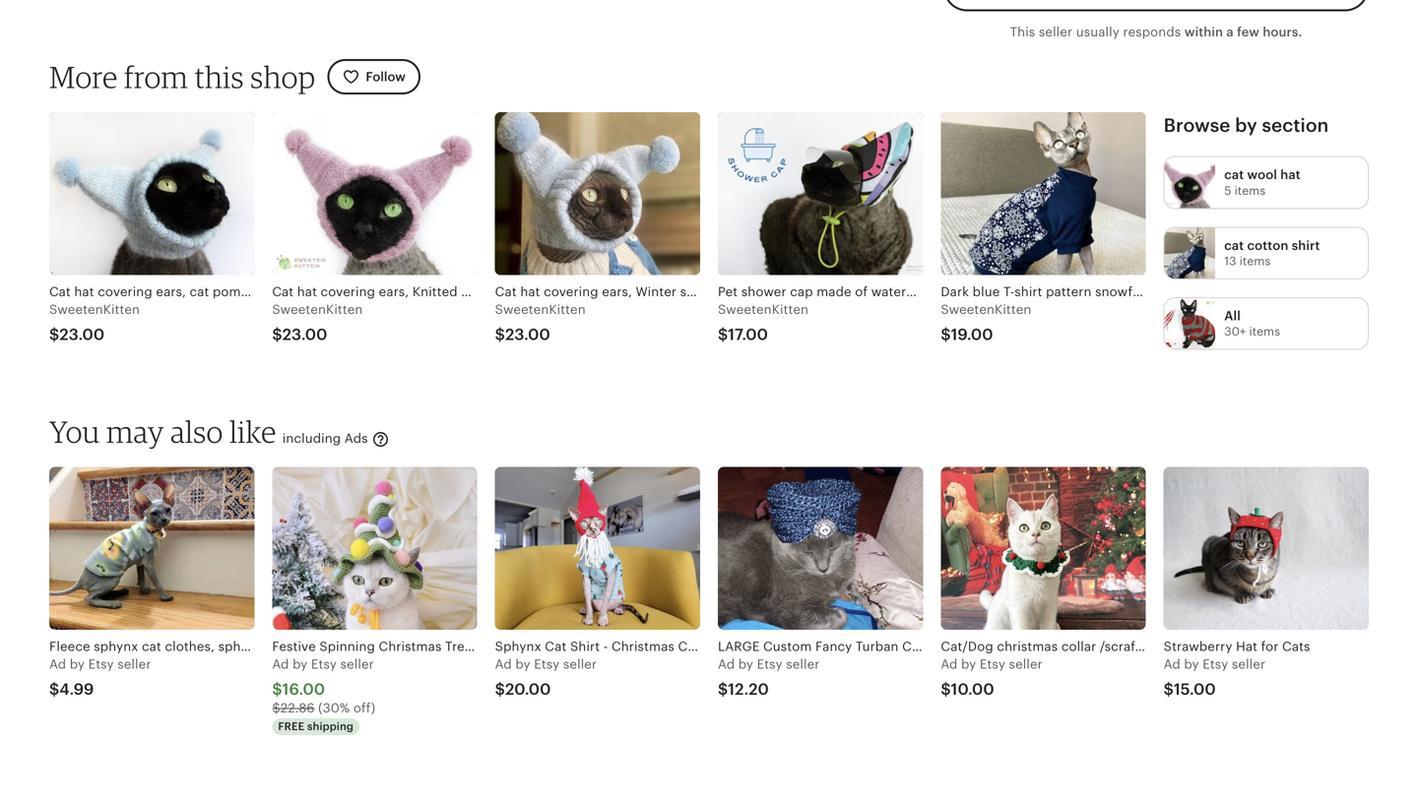 Task type: vqa. For each thing, say whether or not it's contained in the screenshot.
the leftmost of
no



Task type: describe. For each thing, give the bounding box(es) containing it.
1 cat from the left
[[545, 640, 567, 655]]

christmas
[[612, 640, 675, 655]]

sweetenkitten $ 17.00
[[718, 303, 809, 344]]

for
[[1262, 640, 1279, 655]]

this
[[195, 59, 244, 95]]

large custom fancy turban cat/dog hat, perfect for christmas/holidays image
[[718, 467, 923, 630]]

festive spinning christmas tree pet hat - magical holiday wear for pets! image
[[272, 467, 477, 630]]

pet shower cap made of waterproof fabric and visor, shower cap for grooming cats image
[[718, 112, 923, 275]]

d for 10.00
[[950, 658, 958, 673]]

22.86
[[281, 701, 315, 716]]

cats
[[1283, 640, 1311, 655]]

you may also like including ads
[[49, 414, 372, 450]]

a inside a d b y etsy seller $ 16.00 $ 22.86 (30% off) free shipping
[[272, 658, 281, 673]]

etsy inside sphynx cat shirt - christmas cat clothes a d b y etsy seller $ 20.00
[[534, 658, 560, 673]]

cat cotton shirt 13 items
[[1225, 238, 1321, 268]]

seller inside a d b y etsy seller $ 16.00 $ 22.86 (30% off) free shipping
[[340, 658, 374, 673]]

$ inside sweetenkitten $ 17.00
[[718, 326, 728, 344]]

strawberry hat for cats image
[[1164, 467, 1369, 630]]

seller inside strawberry hat for cats a d b y etsy seller $ 15.00
[[1232, 658, 1266, 673]]

a inside sphynx cat shirt - christmas cat clothes a d b y etsy seller $ 20.00
[[495, 658, 504, 673]]

a d b y etsy seller $ 10.00
[[941, 658, 1043, 699]]

sphynx cat shirt - christmas cat clothes a d b y etsy seller $ 20.00
[[495, 640, 752, 699]]

cat for cat wool hat
[[1225, 168, 1244, 182]]

etsy for 4.99
[[88, 658, 114, 673]]

y for 12.20
[[747, 658, 754, 673]]

sweetenkitten for "сat hat covering ears, cat pom pom hat, hand knit hat, winter hat for pet, ear warmer, funny cat accessories, pet photo prop"
[[49, 303, 140, 317]]

y inside sphynx cat shirt - christmas cat clothes a d b y etsy seller $ 20.00
[[524, 658, 531, 673]]

16.00
[[282, 681, 325, 699]]

etsy for 16.00
[[311, 658, 337, 673]]

23.00 for сat hat covering ears, knitted hat for cat with pom pom, winter hats for pet, ear warmer, funny cat accessories, cat clothes image
[[282, 326, 328, 344]]

cat hat covering ears, winter soft hat for cat, ear warmer, sphynx cat pom pom hat, funny cat accessories image
[[495, 112, 700, 275]]

a d b y etsy seller $ 12.20
[[718, 658, 820, 699]]

$ inside "a d b y etsy seller $ 12.20"
[[718, 681, 728, 699]]

like
[[230, 414, 277, 450]]

4.99
[[59, 681, 94, 699]]

strawberry
[[1164, 640, 1233, 655]]

browse by section
[[1164, 115, 1329, 136]]

d for 16.00
[[281, 658, 289, 673]]

shirt
[[570, 640, 600, 655]]

including
[[282, 431, 341, 446]]

20.00
[[505, 681, 551, 699]]

b for 10.00
[[962, 658, 970, 673]]

5
[[1225, 184, 1232, 197]]

fleece sphynx cat clothes, sphynx cat shirts in both adult and kitten sizes fast shipping!!! image
[[49, 467, 254, 630]]

sphynx
[[495, 640, 542, 655]]

13
[[1225, 255, 1237, 268]]

17.00
[[728, 326, 768, 344]]

a inside "a d b y etsy seller $ 12.20"
[[718, 658, 727, 673]]

y for 16.00
[[301, 658, 308, 673]]

all
[[1225, 309, 1241, 324]]

off)
[[354, 701, 376, 716]]

sphynx cat shirt - christmas cat clothes image
[[495, 467, 700, 630]]

section
[[1262, 115, 1329, 136]]

seller inside a d b y etsy seller $ 4.99
[[117, 658, 151, 673]]

a d b y etsy seller $ 16.00 $ 22.86 (30% off) free shipping
[[272, 658, 376, 733]]

shop
[[250, 59, 316, 95]]

$ inside sweetenkitten $ 19.00
[[941, 326, 951, 344]]

this seller usually responds within a few hours.
[[1010, 25, 1303, 40]]

y inside strawberry hat for cats a d b y etsy seller $ 15.00
[[1193, 658, 1200, 673]]

b for 4.99
[[70, 658, 78, 673]]

d for 12.20
[[727, 658, 735, 673]]

23.00 for "сat hat covering ears, cat pom pom hat, hand knit hat, winter hat for pet, ear warmer, funny cat accessories, pet photo prop"
[[59, 326, 105, 344]]

cotton
[[1248, 238, 1289, 253]]

sweetenkitten for the 'cat hat covering ears, winter soft hat for cat, ear warmer, sphynx cat pom pom hat, funny cat accessories' image
[[495, 303, 586, 317]]

$ inside a d b y etsy seller $ 10.00
[[941, 681, 951, 699]]

$ inside a d b y etsy seller $ 4.99
[[49, 681, 59, 699]]

usually
[[1076, 25, 1120, 40]]

hat
[[1236, 640, 1258, 655]]

b for 12.20
[[739, 658, 747, 673]]



Task type: locate. For each thing, give the bounding box(es) containing it.
etsy up 4.99
[[88, 658, 114, 673]]

etsy up 16.00
[[311, 658, 337, 673]]

$ inside strawberry hat for cats a d b y etsy seller $ 15.00
[[1164, 681, 1174, 699]]

y up 10.00
[[970, 658, 977, 673]]

cat
[[545, 640, 567, 655], [678, 640, 700, 655]]

sweetenkitten
[[49, 303, 140, 317], [272, 303, 363, 317], [495, 303, 586, 317], [718, 303, 809, 317], [941, 303, 1032, 317]]

sweetenkitten for сat hat covering ears, knitted hat for cat with pom pom, winter hats for pet, ear warmer, funny cat accessories, cat clothes image
[[272, 303, 363, 317]]

cat wool hat 5 items
[[1225, 168, 1301, 197]]

y for 10.00
[[970, 658, 977, 673]]

cat up 13
[[1225, 238, 1244, 253]]

see more listings in the all section image
[[1165, 298, 1216, 349]]

1 sweetenkitten from the left
[[49, 303, 140, 317]]

d down sphynx
[[504, 658, 512, 673]]

cat up 5
[[1225, 168, 1244, 182]]

from
[[124, 59, 188, 95]]

y
[[78, 658, 85, 673], [301, 658, 308, 673], [524, 658, 531, 673], [747, 658, 754, 673], [970, 658, 977, 673], [1193, 658, 1200, 673]]

few
[[1237, 25, 1260, 40]]

1 sweetenkitten $ 23.00 from the left
[[49, 303, 140, 344]]

4 y from the left
[[747, 658, 754, 673]]

a inside a d b y etsy seller $ 4.99
[[49, 658, 58, 673]]

0 vertical spatial cat
[[1225, 168, 1244, 182]]

b inside "a d b y etsy seller $ 12.20"
[[739, 658, 747, 673]]

b inside sphynx cat shirt - christmas cat clothes a d b y etsy seller $ 20.00
[[516, 658, 524, 673]]

(30%
[[318, 701, 350, 716]]

a inside a d b y etsy seller $ 10.00
[[941, 658, 950, 673]]

d up 16.00
[[281, 658, 289, 673]]

d down strawberry
[[1173, 658, 1181, 673]]

responds
[[1124, 25, 1181, 40]]

strawberry hat for cats a d b y etsy seller $ 15.00
[[1164, 640, 1311, 699]]

see more listings in the cat cotton shirt section image
[[1165, 228, 1216, 279]]

items for wool
[[1235, 184, 1266, 197]]

seller inside sphynx cat shirt - christmas cat clothes a d b y etsy seller $ 20.00
[[563, 658, 597, 673]]

cat for cat cotton shirt
[[1225, 238, 1244, 253]]

b inside a d b y etsy seller $ 10.00
[[962, 658, 970, 673]]

2 cat from the left
[[678, 640, 700, 655]]

may
[[107, 414, 164, 450]]

6 b from the left
[[1185, 658, 1193, 673]]

more from this shop
[[49, 59, 316, 95]]

shirt
[[1292, 238, 1321, 253]]

items down cotton
[[1240, 255, 1271, 268]]

y inside "a d b y etsy seller $ 12.20"
[[747, 658, 754, 673]]

d up 10.00
[[950, 658, 958, 673]]

1 vertical spatial cat
[[1225, 238, 1244, 253]]

b inside a d b y etsy seller $ 16.00 $ 22.86 (30% off) free shipping
[[293, 658, 301, 673]]

items for cotton
[[1240, 255, 1271, 268]]

etsy down strawberry
[[1203, 658, 1229, 673]]

1 d from the left
[[58, 658, 66, 673]]

sweetenkitten $ 23.00 for the 'cat hat covering ears, winter soft hat for cat, ear warmer, sphynx cat pom pom hat, funny cat accessories' image
[[495, 303, 586, 344]]

items right 30+
[[1250, 325, 1281, 338]]

2 23.00 from the left
[[282, 326, 328, 344]]

4 b from the left
[[739, 658, 747, 673]]

d down 'clothes'
[[727, 658, 735, 673]]

shipping
[[307, 721, 354, 733]]

etsy up 10.00
[[980, 658, 1006, 673]]

b for 16.00
[[293, 658, 301, 673]]

3 etsy from the left
[[534, 658, 560, 673]]

all 30+ items
[[1225, 309, 1281, 338]]

hours.
[[1263, 25, 1303, 40]]

b up 16.00
[[293, 658, 301, 673]]

b down strawberry
[[1185, 658, 1193, 673]]

2 y from the left
[[301, 658, 308, 673]]

6 y from the left
[[1193, 658, 1200, 673]]

seller inside "a d b y etsy seller $ 12.20"
[[786, 658, 820, 673]]

2 vertical spatial items
[[1250, 325, 1281, 338]]

30+
[[1225, 325, 1247, 338]]

cat inside cat wool hat 5 items
[[1225, 168, 1244, 182]]

1 horizontal spatial 23.00
[[282, 326, 328, 344]]

follow button
[[327, 59, 421, 95]]

etsy inside "a d b y etsy seller $ 12.20"
[[757, 658, 783, 673]]

1 b from the left
[[70, 658, 78, 673]]

10.00
[[951, 681, 995, 699]]

0 horizontal spatial cat
[[545, 640, 567, 655]]

$ inside sphynx cat shirt - christmas cat clothes a d b y etsy seller $ 20.00
[[495, 681, 505, 699]]

etsy inside a d b y etsy seller $ 10.00
[[980, 658, 1006, 673]]

items down wool
[[1235, 184, 1266, 197]]

5 d from the left
[[950, 658, 958, 673]]

sweetenkitten $ 19.00
[[941, 303, 1032, 344]]

sweetenkitten $ 23.00
[[49, 303, 140, 344], [272, 303, 363, 344], [495, 303, 586, 344]]

y inside a d b y etsy seller $ 16.00 $ 22.86 (30% off) free shipping
[[301, 658, 308, 673]]

23.00 for the 'cat hat covering ears, winter soft hat for cat, ear warmer, sphynx cat pom pom hat, funny cat accessories' image
[[505, 326, 551, 344]]

5 b from the left
[[962, 658, 970, 673]]

b
[[70, 658, 78, 673], [293, 658, 301, 673], [516, 658, 524, 673], [739, 658, 747, 673], [962, 658, 970, 673], [1185, 658, 1193, 673]]

etsy inside strawberry hat for cats a d b y etsy seller $ 15.00
[[1203, 658, 1229, 673]]

b down 'clothes'
[[739, 658, 747, 673]]

within
[[1185, 25, 1224, 40]]

sweetenkitten for pet shower cap made of waterproof fabric and visor, shower cap for grooming cats "image"
[[718, 303, 809, 317]]

y down sphynx
[[524, 658, 531, 673]]

y for 4.99
[[78, 658, 85, 673]]

etsy
[[88, 658, 114, 673], [311, 658, 337, 673], [534, 658, 560, 673], [757, 658, 783, 673], [980, 658, 1006, 673], [1203, 658, 1229, 673]]

1 23.00 from the left
[[59, 326, 105, 344]]

sweetenkitten $ 23.00 for "сat hat covering ears, cat pom pom hat, hand knit hat, winter hat for pet, ear warmer, funny cat accessories, pet photo prop"
[[49, 303, 140, 344]]

b inside strawberry hat for cats a d b y etsy seller $ 15.00
[[1185, 658, 1193, 673]]

1 etsy from the left
[[88, 658, 114, 673]]

b down sphynx
[[516, 658, 524, 673]]

d inside strawberry hat for cats a d b y etsy seller $ 15.00
[[1173, 658, 1181, 673]]

3 23.00 from the left
[[505, 326, 551, 344]]

2 horizontal spatial sweetenkitten $ 23.00
[[495, 303, 586, 344]]

1 cat from the top
[[1225, 168, 1244, 182]]

y inside a d b y etsy seller $ 10.00
[[970, 658, 977, 673]]

sweetenkitten for "dark blue t-shirt pattern snowflake for caat sphynx, clothes for hairless cat, natural cotton comfy sweatshirt for cat, quality cat clothing" image
[[941, 303, 1032, 317]]

see more listings in the cat wool hat section image
[[1165, 157, 1216, 208]]

3 y from the left
[[524, 658, 531, 673]]

items inside all 30+ items
[[1250, 325, 1281, 338]]

d up 4.99
[[58, 658, 66, 673]]

by
[[1236, 115, 1258, 136]]

сat hat covering ears, cat pom pom hat, hand knit hat, winter hat for pet, ear warmer, funny cat accessories, pet photo prop image
[[49, 112, 254, 275]]

etsy up 12.20
[[757, 658, 783, 673]]

this
[[1010, 25, 1036, 40]]

2 b from the left
[[293, 658, 301, 673]]

2 horizontal spatial 23.00
[[505, 326, 551, 344]]

сat hat covering ears, knitted hat for cat with pom pom, winter hats for pet, ear warmer, funny cat accessories, cat clothes image
[[272, 112, 477, 275]]

follow
[[366, 69, 406, 84]]

0 horizontal spatial sweetenkitten $ 23.00
[[49, 303, 140, 344]]

cat left 'clothes'
[[678, 640, 700, 655]]

hat
[[1281, 168, 1301, 182]]

etsy inside a d b y etsy seller $ 4.99
[[88, 658, 114, 673]]

etsy for 12.20
[[757, 658, 783, 673]]

items inside cat cotton shirt 13 items
[[1240, 255, 1271, 268]]

cat left shirt
[[545, 640, 567, 655]]

$
[[49, 326, 59, 344], [272, 326, 282, 344], [495, 326, 505, 344], [718, 326, 728, 344], [941, 326, 951, 344], [49, 681, 59, 699], [272, 681, 282, 699], [495, 681, 505, 699], [718, 681, 728, 699], [941, 681, 951, 699], [1164, 681, 1174, 699], [272, 701, 281, 716]]

clothes
[[704, 640, 752, 655]]

browse
[[1164, 115, 1231, 136]]

more
[[49, 59, 118, 95]]

5 etsy from the left
[[980, 658, 1006, 673]]

6 d from the left
[[1173, 658, 1181, 673]]

4 etsy from the left
[[757, 658, 783, 673]]

3 d from the left
[[504, 658, 512, 673]]

b up 10.00
[[962, 658, 970, 673]]

1 y from the left
[[78, 658, 85, 673]]

seller inside a d b y etsy seller $ 10.00
[[1009, 658, 1043, 673]]

b inside a d b y etsy seller $ 4.99
[[70, 658, 78, 673]]

2 etsy from the left
[[311, 658, 337, 673]]

a
[[1227, 25, 1234, 40], [49, 658, 58, 673], [272, 658, 281, 673], [495, 658, 504, 673], [718, 658, 727, 673], [941, 658, 950, 673], [1164, 658, 1173, 673]]

also
[[171, 414, 223, 450]]

ads
[[345, 431, 368, 446]]

etsy for 10.00
[[980, 658, 1006, 673]]

1 vertical spatial items
[[1240, 255, 1271, 268]]

dark blue t-shirt pattern snowflake for caat sphynx, clothes for hairless cat, natural cotton comfy sweatshirt for cat, quality cat clothing image
[[941, 112, 1146, 275]]

items
[[1235, 184, 1266, 197], [1240, 255, 1271, 268], [1250, 325, 1281, 338]]

4 d from the left
[[727, 658, 735, 673]]

d inside a d b y etsy seller $ 16.00 $ 22.86 (30% off) free shipping
[[281, 658, 289, 673]]

2 sweetenkitten from the left
[[272, 303, 363, 317]]

seller
[[1039, 25, 1073, 40], [117, 658, 151, 673], [340, 658, 374, 673], [563, 658, 597, 673], [786, 658, 820, 673], [1009, 658, 1043, 673], [1232, 658, 1266, 673]]

1 horizontal spatial cat
[[678, 640, 700, 655]]

etsy up 20.00
[[534, 658, 560, 673]]

d inside sphynx cat shirt - christmas cat clothes a d b y etsy seller $ 20.00
[[504, 658, 512, 673]]

2 cat from the top
[[1225, 238, 1244, 253]]

2 d from the left
[[281, 658, 289, 673]]

d
[[58, 658, 66, 673], [281, 658, 289, 673], [504, 658, 512, 673], [727, 658, 735, 673], [950, 658, 958, 673], [1173, 658, 1181, 673]]

y up 16.00
[[301, 658, 308, 673]]

2 sweetenkitten $ 23.00 from the left
[[272, 303, 363, 344]]

b up 4.99
[[70, 658, 78, 673]]

y down strawberry
[[1193, 658, 1200, 673]]

wool
[[1248, 168, 1278, 182]]

y up 4.99
[[78, 658, 85, 673]]

cat/dog christmas collar /scraf/knit bib/adjustable/christmas hat/chrismas costume for cat/ dog/necker/christmas/gift for cat/gift for dog image
[[941, 467, 1146, 630]]

3 sweetenkitten $ 23.00 from the left
[[495, 303, 586, 344]]

y inside a d b y etsy seller $ 4.99
[[78, 658, 85, 673]]

a d b y etsy seller $ 4.99
[[49, 658, 151, 699]]

etsy inside a d b y etsy seller $ 16.00 $ 22.86 (30% off) free shipping
[[311, 658, 337, 673]]

3 b from the left
[[516, 658, 524, 673]]

6 etsy from the left
[[1203, 658, 1229, 673]]

d for 4.99
[[58, 658, 66, 673]]

items inside cat wool hat 5 items
[[1235, 184, 1266, 197]]

0 vertical spatial items
[[1235, 184, 1266, 197]]

3 sweetenkitten from the left
[[495, 303, 586, 317]]

you
[[49, 414, 100, 450]]

cat inside cat cotton shirt 13 items
[[1225, 238, 1244, 253]]

cat
[[1225, 168, 1244, 182], [1225, 238, 1244, 253]]

0 horizontal spatial 23.00
[[59, 326, 105, 344]]

5 sweetenkitten from the left
[[941, 303, 1032, 317]]

d inside a d b y etsy seller $ 10.00
[[950, 658, 958, 673]]

4 sweetenkitten from the left
[[718, 303, 809, 317]]

12.20
[[728, 681, 769, 699]]

free
[[278, 721, 305, 733]]

-
[[604, 640, 608, 655]]

1 horizontal spatial sweetenkitten $ 23.00
[[272, 303, 363, 344]]

sweetenkitten $ 23.00 for сat hat covering ears, knitted hat for cat with pom pom, winter hats for pet, ear warmer, funny cat accessories, cat clothes image
[[272, 303, 363, 344]]

y up 12.20
[[747, 658, 754, 673]]

19.00
[[951, 326, 994, 344]]

d inside a d b y etsy seller $ 4.99
[[58, 658, 66, 673]]

15.00
[[1174, 681, 1216, 699]]

a inside strawberry hat for cats a d b y etsy seller $ 15.00
[[1164, 658, 1173, 673]]

23.00
[[59, 326, 105, 344], [282, 326, 328, 344], [505, 326, 551, 344]]

5 y from the left
[[970, 658, 977, 673]]

d inside "a d b y etsy seller $ 12.20"
[[727, 658, 735, 673]]



